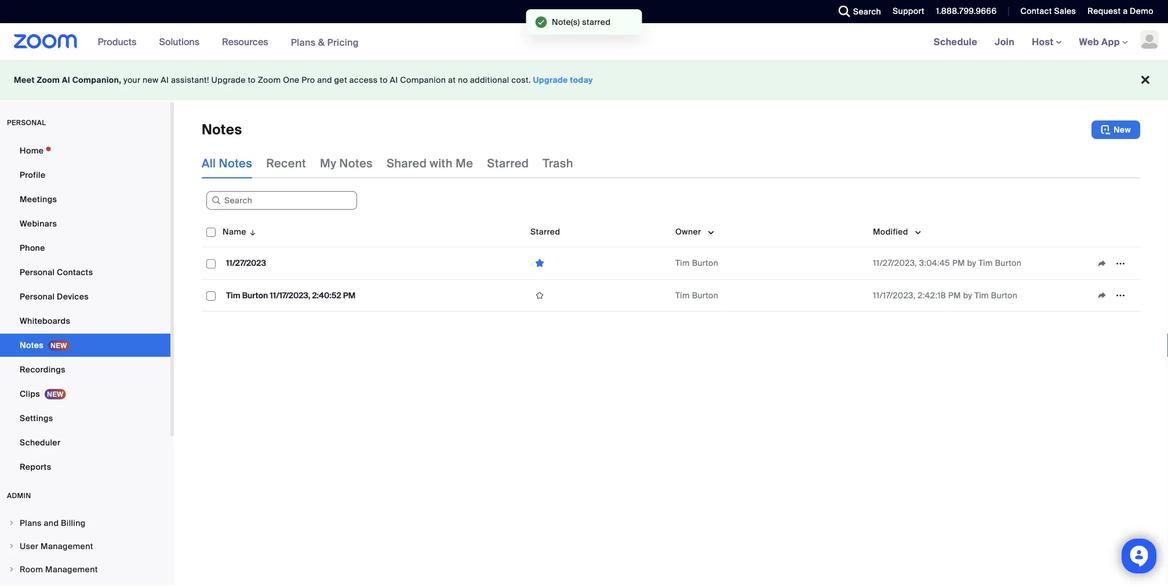 Task type: describe. For each thing, give the bounding box(es) containing it.
2:42:18
[[918, 290, 946, 301]]

2 ai from the left
[[161, 75, 169, 86]]

more options for 11/27/2023 image
[[1112, 258, 1130, 269]]

request
[[1088, 6, 1121, 17]]

right image
[[8, 567, 15, 574]]

search
[[854, 6, 882, 17]]

2 to from the left
[[380, 75, 388, 86]]

phone link
[[0, 237, 171, 260]]

1.888.799.9666 button up schedule link
[[936, 6, 997, 17]]

assistant!
[[171, 75, 209, 86]]

clips link
[[0, 383, 171, 406]]

starred inside tabs of all notes page tab list
[[487, 156, 529, 171]]

my
[[320, 156, 336, 171]]

profile link
[[0, 164, 171, 187]]

personal
[[7, 118, 46, 127]]

1 zoom from the left
[[37, 75, 60, 86]]

me
[[456, 156, 473, 171]]

at
[[448, 75, 456, 86]]

note(s) starred
[[552, 17, 611, 27]]

personal devices
[[20, 291, 89, 302]]

webinars link
[[0, 212, 171, 235]]

plans and billing
[[20, 518, 86, 529]]

new button
[[1092, 121, 1141, 139]]

trash
[[543, 156, 573, 171]]

join
[[995, 36, 1015, 48]]

schedule
[[934, 36, 978, 48]]

plans and billing menu item
[[0, 513, 171, 535]]

recordings link
[[0, 358, 171, 382]]

settings link
[[0, 407, 171, 430]]

by for 3:04:45
[[968, 258, 977, 269]]

tim inside "button"
[[226, 290, 240, 301]]

admin
[[7, 492, 31, 501]]

11/27/2023 starred image
[[531, 258, 549, 269]]

owner
[[676, 226, 701, 237]]

phone
[[20, 243, 45, 253]]

companion
[[400, 75, 446, 86]]

2 11/17/2023, from the left
[[873, 290, 916, 301]]

starred
[[582, 17, 611, 27]]

personal menu menu
[[0, 139, 171, 480]]

personal for personal contacts
[[20, 267, 55, 278]]

no
[[458, 75, 468, 86]]

admin menu menu
[[0, 513, 171, 586]]

user management menu item
[[0, 536, 171, 558]]

2:40:52
[[312, 290, 341, 301]]

notes link
[[0, 334, 171, 357]]

whiteboards
[[20, 316, 70, 327]]

host button
[[1032, 36, 1062, 48]]

contact
[[1021, 6, 1052, 17]]

tim burton for 11/27/2023,
[[676, 258, 719, 269]]

&
[[318, 36, 325, 48]]

webinars
[[20, 218, 57, 229]]

reports link
[[0, 456, 171, 479]]

billing
[[61, 518, 86, 529]]

clips
[[20, 389, 40, 400]]

application for 11/17/2023, 2:42:18 pm by tim burton
[[1093, 287, 1136, 304]]

new
[[1114, 124, 1131, 135]]

1 ai from the left
[[62, 75, 70, 86]]

meet
[[14, 75, 35, 86]]

11/27/2023,
[[873, 258, 917, 269]]

access
[[349, 75, 378, 86]]

whiteboards link
[[0, 310, 171, 333]]

11/17/2023, inside "button"
[[270, 290, 310, 301]]

more options for tim burton 11/17/2023, 2:40:52 pm image
[[1112, 291, 1130, 301]]

11/17/2023, 2:42:18 pm by tim burton
[[873, 290, 1018, 301]]

your
[[124, 75, 141, 86]]

share image
[[1093, 258, 1112, 269]]

additional
[[470, 75, 509, 86]]

home
[[20, 145, 44, 156]]

app
[[1102, 36, 1120, 48]]

modified
[[873, 226, 909, 237]]

share image
[[1093, 291, 1112, 301]]

plans & pricing
[[291, 36, 359, 48]]

zoom logo image
[[14, 34, 77, 49]]

companion,
[[72, 75, 121, 86]]

plans for plans & pricing
[[291, 36, 316, 48]]

schedule link
[[925, 23, 987, 60]]

2 zoom from the left
[[258, 75, 281, 86]]

tim burton 11/17/2023, 2:40:52 pm button
[[223, 288, 359, 303]]

user
[[20, 541, 38, 552]]

recent
[[266, 156, 306, 171]]

meetings link
[[0, 188, 171, 211]]

request a demo
[[1088, 6, 1154, 17]]

notes right 'all'
[[219, 156, 252, 171]]

meet zoom ai companion, your new ai assistant! upgrade to zoom one pro and get access to ai companion at no additional cost. upgrade today
[[14, 75, 593, 86]]

new
[[143, 75, 159, 86]]

shared
[[387, 156, 427, 171]]

web app button
[[1080, 36, 1129, 48]]

contacts
[[57, 267, 93, 278]]

tim burton 11/17/2023, 2:40:52 pm
[[226, 290, 356, 301]]

contact sales
[[1021, 6, 1077, 17]]

right image for plans
[[8, 520, 15, 527]]

scheduler link
[[0, 431, 171, 455]]

plans for plans and billing
[[20, 518, 42, 529]]

tim burton for 11/17/2023,
[[676, 290, 719, 301]]



Task type: vqa. For each thing, say whether or not it's contained in the screenshot.
(New- associated with Modified (New-Old) option
no



Task type: locate. For each thing, give the bounding box(es) containing it.
0 vertical spatial tim burton
[[676, 258, 719, 269]]

2 right image from the top
[[8, 543, 15, 550]]

home link
[[0, 139, 171, 162]]

Search text field
[[206, 191, 357, 210]]

0 horizontal spatial ai
[[62, 75, 70, 86]]

11/27/2023
[[226, 258, 266, 269]]

a
[[1123, 6, 1128, 17]]

arrow down image
[[246, 225, 257, 239]]

11/27/2023, 3:04:45 pm by tim burton
[[873, 258, 1022, 269]]

application
[[202, 217, 1141, 312], [1093, 255, 1136, 272], [1093, 287, 1136, 304]]

right image inside plans and billing 'menu item'
[[8, 520, 15, 527]]

1 upgrade from the left
[[211, 75, 246, 86]]

personal for personal devices
[[20, 291, 55, 302]]

1 horizontal spatial to
[[380, 75, 388, 86]]

upgrade today link
[[533, 75, 593, 86]]

recordings
[[20, 364, 65, 375]]

1 personal from the top
[[20, 267, 55, 278]]

scheduler
[[20, 438, 61, 448]]

1 vertical spatial right image
[[8, 543, 15, 550]]

plans & pricing link
[[291, 36, 359, 48], [291, 36, 359, 48]]

shared with me
[[387, 156, 473, 171]]

pm inside "button"
[[343, 290, 356, 301]]

name
[[223, 226, 246, 237]]

0 vertical spatial personal
[[20, 267, 55, 278]]

all
[[202, 156, 216, 171]]

starred right me
[[487, 156, 529, 171]]

zoom left one
[[258, 75, 281, 86]]

1 horizontal spatial 11/17/2023,
[[873, 290, 916, 301]]

settings
[[20, 413, 53, 424]]

0 horizontal spatial upgrade
[[211, 75, 246, 86]]

0 vertical spatial plans
[[291, 36, 316, 48]]

1 horizontal spatial starred
[[531, 226, 560, 237]]

plans
[[291, 36, 316, 48], [20, 518, 42, 529]]

resources button
[[222, 23, 274, 60]]

right image down admin
[[8, 520, 15, 527]]

management down user management menu item
[[45, 565, 98, 575]]

1 vertical spatial starred
[[531, 226, 560, 237]]

11/17/2023, down 11/27/2023,
[[873, 290, 916, 301]]

web app
[[1080, 36, 1120, 48]]

personal down phone
[[20, 267, 55, 278]]

upgrade right cost.
[[533, 75, 568, 86]]

1 vertical spatial management
[[45, 565, 98, 575]]

pro
[[302, 75, 315, 86]]

support link
[[884, 0, 928, 23], [893, 6, 925, 17]]

banner
[[0, 23, 1169, 61]]

1 right image from the top
[[8, 520, 15, 527]]

1 horizontal spatial plans
[[291, 36, 316, 48]]

1 horizontal spatial ai
[[161, 75, 169, 86]]

tim burton 11/17/2023, 2:40:52 pm unstarred image
[[531, 291, 549, 301]]

2 horizontal spatial ai
[[390, 75, 398, 86]]

right image for user
[[8, 543, 15, 550]]

one
[[283, 75, 300, 86]]

success image
[[536, 16, 547, 28]]

user management
[[20, 541, 93, 552]]

0 vertical spatial starred
[[487, 156, 529, 171]]

1 horizontal spatial and
[[317, 75, 332, 86]]

contact sales link
[[1012, 0, 1079, 23], [1021, 6, 1077, 17]]

room management
[[20, 565, 98, 575]]

to down resources dropdown button
[[248, 75, 256, 86]]

room management menu item
[[0, 559, 171, 581]]

notes inside personal menu 'menu'
[[20, 340, 43, 351]]

notes up recordings
[[20, 340, 43, 351]]

personal contacts
[[20, 267, 93, 278]]

support
[[893, 6, 925, 17]]

2 personal from the top
[[20, 291, 55, 302]]

to
[[248, 75, 256, 86], [380, 75, 388, 86]]

notes up all notes
[[202, 121, 242, 139]]

0 horizontal spatial and
[[44, 518, 59, 529]]

management down billing
[[41, 541, 93, 552]]

to right access
[[380, 75, 388, 86]]

right image left user
[[8, 543, 15, 550]]

ai left companion
[[390, 75, 398, 86]]

product information navigation
[[89, 23, 368, 61]]

by right "3:04:45"
[[968, 258, 977, 269]]

upgrade down the product information navigation
[[211, 75, 246, 86]]

zoom right meet
[[37, 75, 60, 86]]

11/17/2023, left 2:40:52 on the left
[[270, 290, 310, 301]]

meetings
[[20, 194, 57, 205]]

2 upgrade from the left
[[533, 75, 568, 86]]

cost.
[[512, 75, 531, 86]]

management for user management
[[41, 541, 93, 552]]

pm
[[953, 258, 965, 269], [343, 290, 356, 301], [949, 290, 961, 301]]

request a demo link
[[1079, 0, 1169, 23], [1088, 6, 1154, 17]]

and inside meet zoom ai companion, footer
[[317, 75, 332, 86]]

0 horizontal spatial 11/17/2023,
[[270, 290, 310, 301]]

host
[[1032, 36, 1056, 48]]

1 vertical spatial tim burton
[[676, 290, 719, 301]]

personal devices link
[[0, 285, 171, 309]]

burton inside "tim burton 11/17/2023, 2:40:52 pm" "button"
[[242, 290, 268, 301]]

profile
[[20, 170, 45, 180]]

0 horizontal spatial to
[[248, 75, 256, 86]]

1 vertical spatial plans
[[20, 518, 42, 529]]

notes
[[202, 121, 242, 139], [219, 156, 252, 171], [339, 156, 373, 171], [20, 340, 43, 351]]

with
[[430, 156, 453, 171]]

pm right 2:40:52 on the left
[[343, 290, 356, 301]]

resources
[[222, 36, 268, 48]]

1.888.799.9666 button up the schedule
[[928, 0, 1000, 23]]

starred up 11/27/2023 starred "icon"
[[531, 226, 560, 237]]

burton
[[692, 258, 719, 269], [995, 258, 1022, 269], [242, 290, 268, 301], [692, 290, 719, 301], [991, 290, 1018, 301]]

right image inside user management menu item
[[8, 543, 15, 550]]

demo
[[1130, 6, 1154, 17]]

pricing
[[327, 36, 359, 48]]

by for 2:42:18
[[964, 290, 973, 301]]

and inside 'menu item'
[[44, 518, 59, 529]]

sales
[[1055, 6, 1077, 17]]

0 vertical spatial and
[[317, 75, 332, 86]]

solutions
[[159, 36, 200, 48]]

application containing name
[[202, 217, 1141, 312]]

1.888.799.9666 button
[[928, 0, 1000, 23], [936, 6, 997, 17]]

plans left &
[[291, 36, 316, 48]]

solutions button
[[159, 23, 205, 60]]

1 vertical spatial by
[[964, 290, 973, 301]]

2 tim burton from the top
[[676, 290, 719, 301]]

0 horizontal spatial starred
[[487, 156, 529, 171]]

starred
[[487, 156, 529, 171], [531, 226, 560, 237]]

0 horizontal spatial plans
[[20, 518, 42, 529]]

1 tim burton from the top
[[676, 258, 719, 269]]

1 11/17/2023, from the left
[[270, 290, 310, 301]]

pm right "3:04:45"
[[953, 258, 965, 269]]

right image
[[8, 520, 15, 527], [8, 543, 15, 550]]

1.888.799.9666
[[936, 6, 997, 17]]

my notes
[[320, 156, 373, 171]]

0 vertical spatial right image
[[8, 520, 15, 527]]

products
[[98, 36, 137, 48]]

0 vertical spatial by
[[968, 258, 977, 269]]

pm right 2:42:18
[[949, 290, 961, 301]]

today
[[570, 75, 593, 86]]

all notes
[[202, 156, 252, 171]]

and left get
[[317, 75, 332, 86]]

management for room management
[[45, 565, 98, 575]]

profile picture image
[[1141, 30, 1159, 49]]

3 ai from the left
[[390, 75, 398, 86]]

personal inside "link"
[[20, 291, 55, 302]]

banner containing products
[[0, 23, 1169, 61]]

personal
[[20, 267, 55, 278], [20, 291, 55, 302]]

management
[[41, 541, 93, 552], [45, 565, 98, 575]]

search button
[[830, 0, 884, 23]]

personal up whiteboards
[[20, 291, 55, 302]]

by right 2:42:18
[[964, 290, 973, 301]]

notes right the my
[[339, 156, 373, 171]]

web
[[1080, 36, 1100, 48]]

and left billing
[[44, 518, 59, 529]]

join link
[[987, 23, 1024, 60]]

plans inside 'menu item'
[[20, 518, 42, 529]]

application for 11/27/2023, 3:04:45 pm by tim burton
[[1093, 255, 1136, 272]]

1 horizontal spatial zoom
[[258, 75, 281, 86]]

upgrade
[[211, 75, 246, 86], [533, 75, 568, 86]]

plans inside the product information navigation
[[291, 36, 316, 48]]

1 vertical spatial and
[[44, 518, 59, 529]]

pm for 11/17/2023,
[[949, 290, 961, 301]]

11/27/2023 button
[[223, 256, 270, 271]]

products button
[[98, 23, 142, 60]]

tabs of all notes page tab list
[[202, 148, 573, 179]]

ai left companion,
[[62, 75, 70, 86]]

0 vertical spatial management
[[41, 541, 93, 552]]

0 horizontal spatial zoom
[[37, 75, 60, 86]]

1 to from the left
[[248, 75, 256, 86]]

plans up user
[[20, 518, 42, 529]]

meetings navigation
[[925, 23, 1169, 61]]

reports
[[20, 462, 51, 473]]

and
[[317, 75, 332, 86], [44, 518, 59, 529]]

personal contacts link
[[0, 261, 171, 284]]

1 horizontal spatial upgrade
[[533, 75, 568, 86]]

ai right the new
[[161, 75, 169, 86]]

pm for 11/27/2023,
[[953, 258, 965, 269]]

meet zoom ai companion, footer
[[0, 60, 1169, 100]]

note(s)
[[552, 17, 580, 27]]

get
[[334, 75, 347, 86]]

1 vertical spatial personal
[[20, 291, 55, 302]]

devices
[[57, 291, 89, 302]]

by
[[968, 258, 977, 269], [964, 290, 973, 301]]

room
[[20, 565, 43, 575]]



